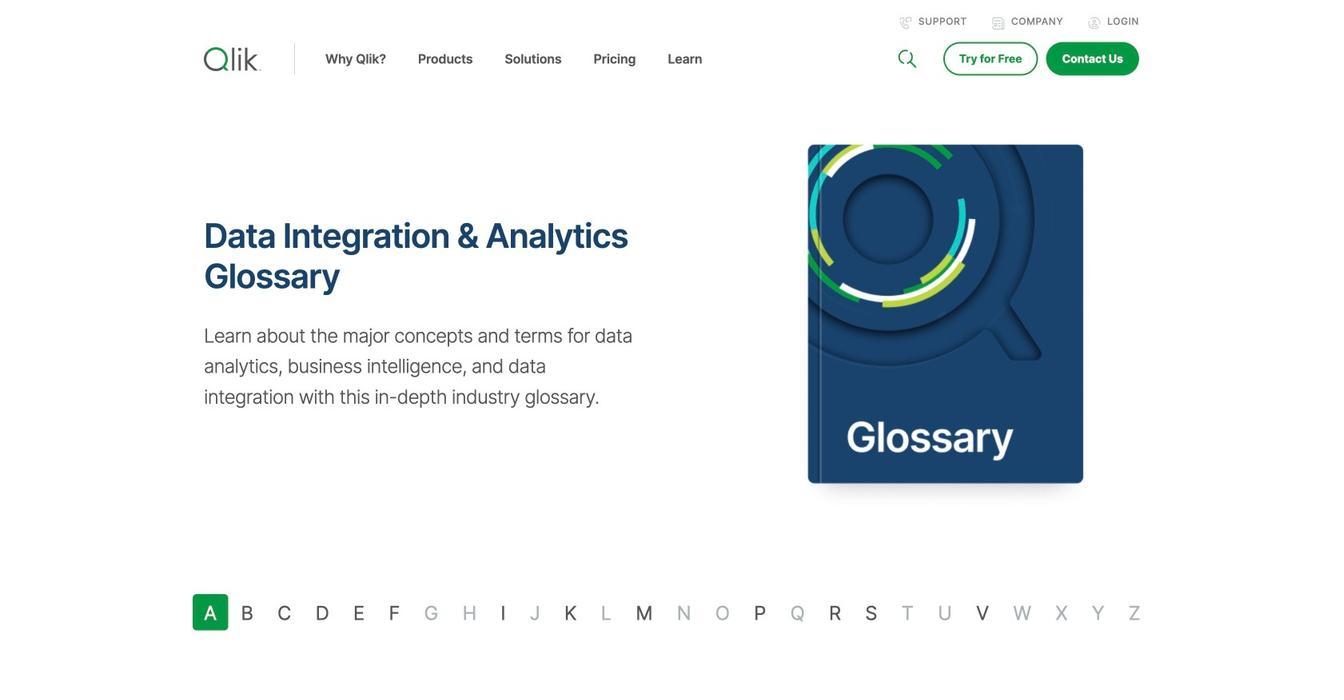 Task type: describe. For each thing, give the bounding box(es) containing it.
support image
[[900, 17, 913, 30]]

login image
[[1089, 17, 1102, 30]]



Task type: locate. For each thing, give the bounding box(es) containing it.
qlik image
[[204, 47, 262, 71]]

data integration & analytics glossary - hero image image
[[684, 94, 1247, 534]]

company image
[[993, 17, 1005, 30]]



Task type: vqa. For each thing, say whether or not it's contained in the screenshot.
the top Qlik
no



